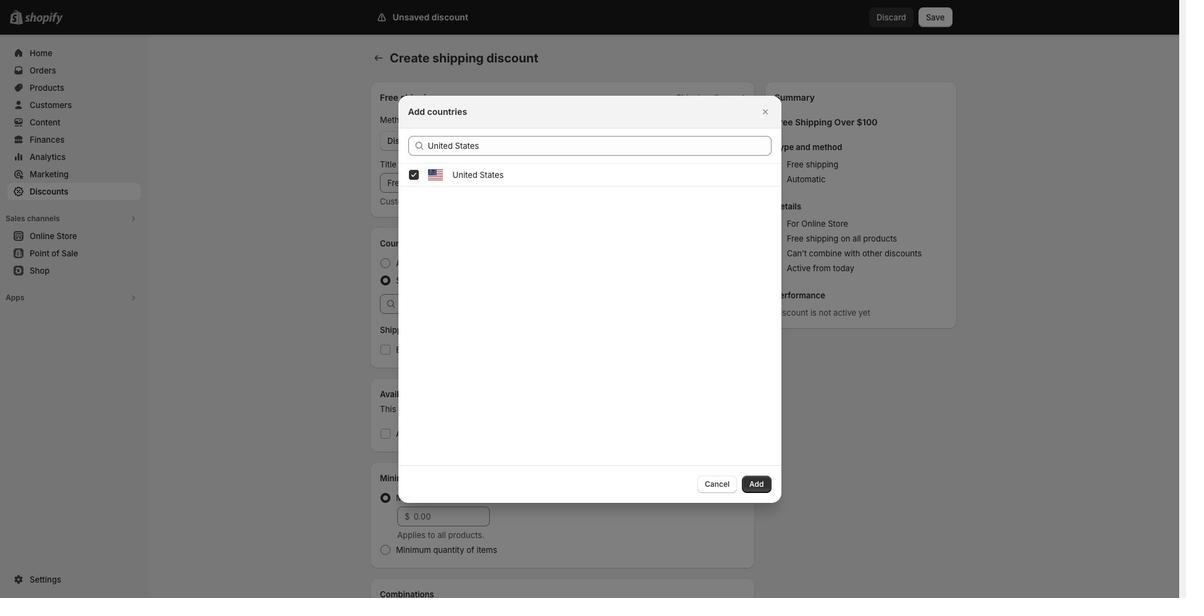 Task type: vqa. For each thing, say whether or not it's contained in the screenshot.
bottom Edit
no



Task type: locate. For each thing, give the bounding box(es) containing it.
Search countries text field
[[428, 136, 771, 155]]

shopify image
[[25, 12, 63, 25]]

dialog
[[0, 95, 1179, 503]]



